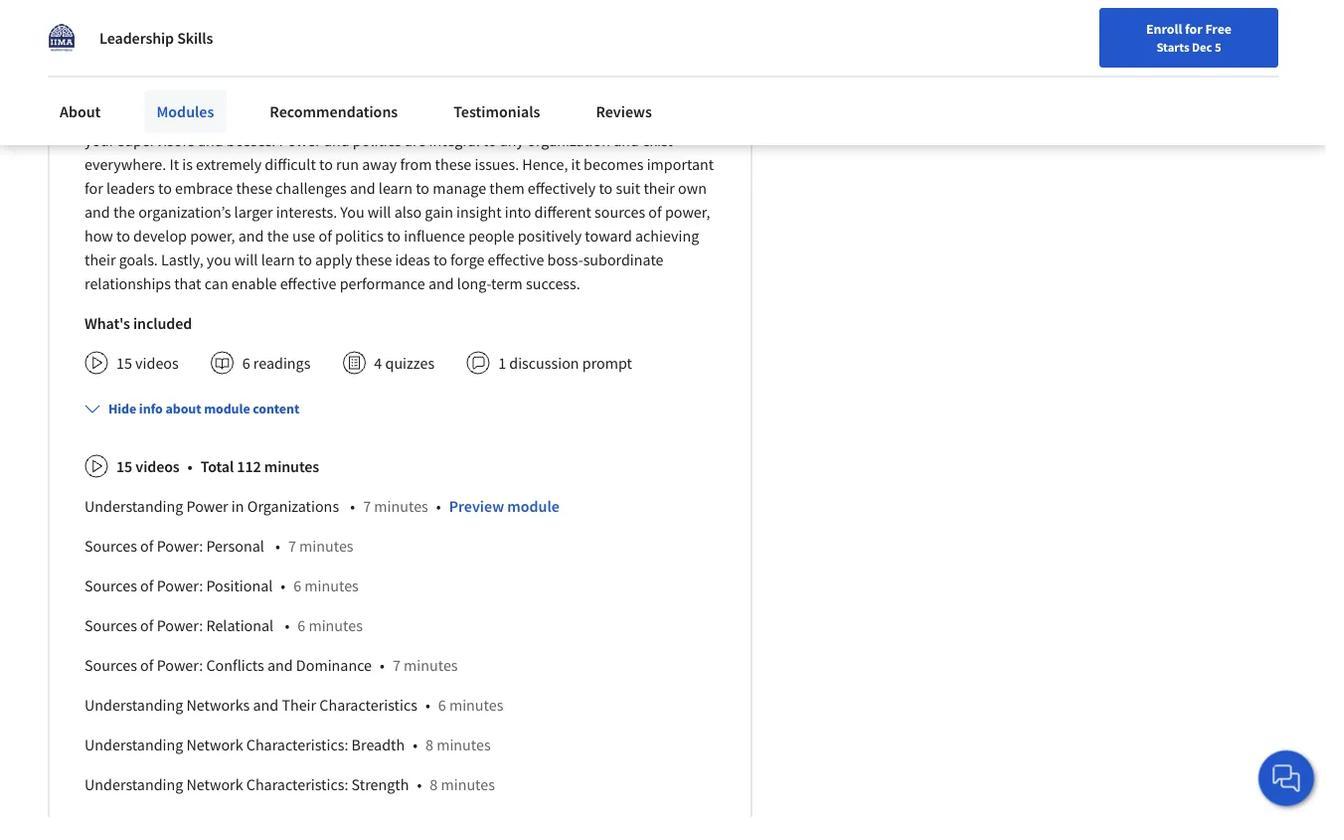 Task type: locate. For each thing, give the bounding box(es) containing it.
of up the achieving at the top of the page
[[649, 202, 662, 222]]

power, up "upward"
[[566, 83, 611, 103]]

2 network from the top
[[186, 775, 243, 795]]

minutes for organizations
[[374, 496, 428, 516]]

0 horizontal spatial about
[[166, 400, 201, 418]]

1 horizontal spatial 4
[[374, 353, 382, 373]]

discusses
[[410, 107, 473, 127]]

0 vertical spatial their
[[644, 178, 675, 198]]

dec
[[1192, 39, 1213, 55]]

understanding for understanding networks and their characteristics • 6 minutes
[[85, 695, 183, 715]]

in up personal at the bottom left
[[232, 496, 244, 516]]

1 horizontal spatial 7
[[363, 496, 371, 516]]

politics up away
[[353, 130, 402, 150]]

are
[[405, 130, 426, 150]]

exist
[[642, 130, 673, 150]]

1 vertical spatial the
[[297, 107, 322, 127]]

2 horizontal spatial sources
[[595, 202, 646, 222]]

• up characteristics
[[380, 656, 385, 675]]

learn down away
[[379, 178, 413, 198]]

lead
[[503, 59, 531, 79], [525, 107, 554, 127]]

2 understanding from the top
[[85, 695, 183, 715]]

6 left hours
[[158, 26, 165, 44]]

positional
[[206, 576, 273, 596]]

to
[[204, 26, 216, 44], [486, 59, 500, 79], [180, 83, 194, 103], [675, 83, 689, 103], [508, 107, 522, 127], [483, 130, 497, 150], [319, 154, 333, 174], [158, 178, 172, 198], [416, 178, 430, 198], [599, 178, 613, 198], [116, 226, 130, 246], [387, 226, 401, 246], [298, 250, 312, 270], [434, 250, 447, 270]]

for up the dec
[[1185, 20, 1203, 38]]

• left "preview"
[[436, 496, 441, 516]]

1 horizontal spatial the
[[267, 226, 289, 246]]

1 vertical spatial about
[[166, 400, 201, 418]]

these down integral
[[435, 154, 472, 174]]

info about module content element
[[77, 383, 716, 818]]

1 horizontal spatial about
[[278, 59, 318, 79]]

conflicts
[[206, 656, 264, 675]]

8 right 'strength'
[[430, 775, 438, 795]]

for inside in this module, you will learn about power, politics, and how to lead upwards. the module will introduce you to power and politics in organizations, different sources of power, and how to acquire those sources of power. the module also discusses how to lead upward and manage your supervisors and bosses. power and politics are integral to any organization and exist everywhere. it is extremely difficult to run away from these issues. hence, it becomes important for leaders to embrace these challenges and learn to manage them effectively to suit their own and the organization's larger interests. you will also gain insight into different sources of power, how to develop power, and the use of politics to influence people positively toward achieving their goals. lastly, you will learn to apply these ideas to forge effective boss-subordinate relationships that can enable effective performance and long-term success.
[[85, 178, 103, 198]]

to down 'it'
[[158, 178, 172, 198]]

these up larger
[[236, 178, 273, 198]]

their right suit
[[644, 178, 675, 198]]

15 videos down what's included
[[116, 353, 179, 373]]

info
[[139, 400, 163, 418]]

power
[[279, 130, 321, 150], [186, 496, 228, 516]]

• right breadth
[[413, 735, 418, 755]]

4 right module
[[131, 26, 138, 44]]

2 15 from the top
[[116, 457, 132, 477]]

•
[[146, 26, 150, 44], [188, 457, 193, 477], [350, 496, 355, 516], [436, 496, 441, 516], [276, 536, 280, 556], [281, 576, 286, 596], [285, 616, 290, 636], [380, 656, 385, 675], [426, 695, 430, 715], [413, 735, 418, 755], [417, 775, 422, 795]]

6 right positional
[[294, 576, 301, 596]]

2 power: from the top
[[157, 576, 203, 596]]

1 vertical spatial effective
[[280, 274, 337, 294]]

about right info
[[166, 400, 201, 418]]

you
[[187, 59, 211, 79], [152, 83, 177, 103], [207, 250, 231, 270]]

1 videos from the top
[[135, 353, 179, 373]]

important
[[647, 154, 714, 174]]

the
[[113, 202, 135, 222], [267, 226, 289, 246]]

recommendations link
[[258, 90, 410, 133]]

2 vertical spatial 7
[[393, 656, 401, 675]]

0 vertical spatial politics
[[271, 83, 320, 103]]

6 right characteristics
[[438, 695, 446, 715]]

power down total
[[186, 496, 228, 516]]

4 understanding from the top
[[85, 775, 183, 795]]

0 horizontal spatial the
[[113, 202, 135, 222]]

sources up any
[[496, 83, 546, 103]]

1 horizontal spatial different
[[535, 202, 592, 222]]

gain
[[425, 202, 453, 222]]

1 vertical spatial 7
[[288, 536, 296, 556]]

to right reviews link
[[675, 83, 689, 103]]

effective up term
[[488, 250, 544, 270]]

your
[[85, 130, 115, 150]]

sources of power: personal • 7 minutes
[[85, 536, 354, 556]]

0 vertical spatial effective
[[488, 250, 544, 270]]

1 vertical spatial the
[[267, 226, 289, 246]]

• right personal at the bottom left
[[276, 536, 280, 556]]

sources of power: relational • 6 minutes
[[85, 616, 363, 636]]

of down sources of power: positional • 6 minutes
[[140, 616, 154, 636]]

module
[[85, 26, 128, 44]]

4 power: from the top
[[157, 656, 203, 675]]

0 vertical spatial manage
[[640, 107, 693, 127]]

politics down you
[[335, 226, 384, 246]]

hide info about module content button
[[77, 391, 307, 427]]

it
[[169, 154, 179, 174]]

manage up insight
[[433, 178, 486, 198]]

leadership
[[99, 28, 174, 48]]

enroll
[[1147, 20, 1183, 38]]

of up sources of power: positional • 6 minutes
[[140, 536, 154, 556]]

suit
[[616, 178, 641, 198]]

these up performance
[[356, 250, 392, 270]]

15 videos down info
[[116, 457, 180, 477]]

menu item
[[966, 20, 1094, 85]]

sources
[[85, 536, 137, 556], [85, 576, 137, 596], [85, 616, 137, 636], [85, 656, 137, 675]]

free
[[1206, 20, 1232, 38]]

1 horizontal spatial for
[[1185, 20, 1203, 38]]

0 vertical spatial network
[[186, 735, 243, 755]]

1 15 videos from the top
[[116, 353, 179, 373]]

enable
[[232, 274, 277, 294]]

their
[[282, 695, 316, 715]]

hide info about module content
[[108, 400, 300, 418]]

0 vertical spatial the
[[599, 59, 624, 79]]

1 understanding from the top
[[85, 496, 183, 516]]

of up the bosses.
[[232, 107, 245, 127]]

1 horizontal spatial power
[[279, 130, 321, 150]]

everywhere.
[[85, 154, 166, 174]]

for
[[1185, 20, 1203, 38], [85, 178, 103, 198]]

in left organizations,
[[323, 83, 335, 103]]

4 left quizzes
[[374, 353, 382, 373]]

3 sources from the top
[[85, 616, 137, 636]]

leaders
[[106, 178, 155, 198]]

2 sources from the top
[[85, 576, 137, 596]]

0 horizontal spatial manage
[[433, 178, 486, 198]]

politics
[[271, 83, 320, 103], [353, 130, 402, 150], [335, 226, 384, 246]]

will right you
[[368, 202, 391, 222]]

will up enable
[[235, 250, 258, 270]]

0 vertical spatial about
[[278, 59, 318, 79]]

to down "influence"
[[434, 250, 447, 270]]

you
[[340, 202, 365, 222]]

0 horizontal spatial different
[[435, 83, 493, 103]]

0 horizontal spatial in
[[232, 496, 244, 516]]

to up ideas
[[387, 226, 401, 246]]

their
[[644, 178, 675, 198], [85, 250, 116, 270]]

those
[[137, 107, 175, 127]]

2 15 videos from the top
[[116, 457, 180, 477]]

0 vertical spatial videos
[[135, 353, 179, 373]]

1 vertical spatial network
[[186, 775, 243, 795]]

for left leaders
[[85, 178, 103, 198]]

different up discusses
[[435, 83, 493, 103]]

characteristics: down their
[[246, 735, 348, 755]]

power up difficult
[[279, 130, 321, 150]]

2 videos from the top
[[136, 457, 180, 477]]

7 for personal
[[288, 536, 296, 556]]

0 horizontal spatial 7
[[288, 536, 296, 556]]

how
[[454, 59, 483, 79], [643, 83, 672, 103], [476, 107, 505, 127], [85, 226, 113, 246]]

1 vertical spatial learn
[[379, 178, 413, 198]]

module,
[[128, 59, 184, 79]]

0 vertical spatial for
[[1185, 20, 1203, 38]]

6 readings
[[242, 353, 311, 373]]

how up exist
[[643, 83, 672, 103]]

iima - iim ahmedabad image
[[48, 24, 76, 52]]

sources down suit
[[595, 202, 646, 222]]

1 vertical spatial 15
[[116, 457, 132, 477]]

15 videos
[[116, 353, 179, 373], [116, 457, 180, 477]]

1 vertical spatial sources
[[178, 107, 229, 127]]

bosses.
[[227, 130, 276, 150]]

challenges
[[276, 178, 347, 198]]

0 horizontal spatial for
[[85, 178, 103, 198]]

0 vertical spatial 7
[[363, 496, 371, 516]]

of down upwards.
[[550, 83, 563, 103]]

2 vertical spatial sources
[[595, 202, 646, 222]]

about link
[[48, 90, 113, 133]]

1 vertical spatial power
[[186, 496, 228, 516]]

interests.
[[276, 202, 337, 222]]

1 vertical spatial characteristics:
[[246, 775, 348, 795]]

15 down what's included
[[116, 353, 132, 373]]

7 up characteristics
[[393, 656, 401, 675]]

characteristics:
[[246, 735, 348, 755], [246, 775, 348, 795]]

effective down apply
[[280, 274, 337, 294]]

power, down own
[[665, 202, 710, 222]]

7 down the "organizations"
[[288, 536, 296, 556]]

videos down info
[[136, 457, 180, 477]]

0 horizontal spatial 4
[[131, 26, 138, 44]]

1 vertical spatial these
[[236, 178, 273, 198]]

0 vertical spatial 15 videos
[[116, 353, 179, 373]]

0 vertical spatial these
[[435, 154, 472, 174]]

the down leaders
[[113, 202, 135, 222]]

0 vertical spatial characteristics:
[[246, 735, 348, 755]]

learn up enable
[[261, 250, 295, 270]]

total
[[201, 457, 234, 477]]

will up important
[[682, 59, 705, 79]]

you down module,
[[152, 83, 177, 103]]

1 horizontal spatial in
[[323, 83, 335, 103]]

0 vertical spatial 15
[[116, 353, 132, 373]]

1 characteristics: from the top
[[246, 735, 348, 755]]

also
[[379, 107, 407, 127], [394, 202, 422, 222]]

videos
[[135, 353, 179, 373], [136, 457, 180, 477]]

1 vertical spatial 15 videos
[[116, 457, 180, 477]]

1 horizontal spatial these
[[356, 250, 392, 270]]

different down effectively
[[535, 202, 592, 222]]

lead up organization
[[525, 107, 554, 127]]

different
[[435, 83, 493, 103], [535, 202, 592, 222]]

1 horizontal spatial effective
[[488, 250, 544, 270]]

hence,
[[522, 154, 568, 174]]

learn down complete
[[241, 59, 275, 79]]

15 inside info about module content element
[[116, 457, 132, 477]]

1 vertical spatial 8
[[430, 775, 438, 795]]

1 vertical spatial for
[[85, 178, 103, 198]]

module left content
[[204, 400, 250, 418]]

manage up exist
[[640, 107, 693, 127]]

1 vertical spatial lead
[[525, 107, 554, 127]]

0 horizontal spatial sources
[[178, 107, 229, 127]]

network for understanding network characteristics: breadth • 8 minutes
[[186, 735, 243, 755]]

network for understanding network characteristics: strength • 8 minutes
[[186, 775, 243, 795]]

power inside in this module, you will learn about power, politics, and how to lead upwards. the module will introduce you to power and politics in organizations, different sources of power, and how to acquire those sources of power. the module also discusses how to lead upward and manage your supervisors and bosses. power and politics are integral to any organization and exist everywhere. it is extremely difficult to run away from these issues. hence, it becomes important for leaders to embrace these challenges and learn to manage them effectively to suit their own and the organization's larger interests. you will also gain insight into different sources of power, how to develop power, and the use of politics to influence people positively toward achieving their goals. lastly, you will learn to apply these ideas to forge effective boss-subordinate relationships that can enable effective performance and long-term success.
[[279, 130, 321, 150]]

0 horizontal spatial their
[[85, 250, 116, 270]]

understanding for understanding network characteristics: breadth • 8 minutes
[[85, 735, 183, 755]]

understanding network characteristics: breadth • 8 minutes
[[85, 735, 491, 755]]

0 vertical spatial 4
[[131, 26, 138, 44]]

lead up testimonials
[[503, 59, 531, 79]]

2 vertical spatial learn
[[261, 250, 295, 270]]

about
[[278, 59, 318, 79], [166, 400, 201, 418]]

15 down hide
[[116, 457, 132, 477]]

hide
[[108, 400, 136, 418]]

for inside enroll for free starts dec 5
[[1185, 20, 1203, 38]]

0 vertical spatial in
[[323, 83, 335, 103]]

manage
[[640, 107, 693, 127], [433, 178, 486, 198]]

power, down organization's
[[190, 226, 235, 246]]

3 understanding from the top
[[85, 735, 183, 755]]

how up any
[[476, 107, 505, 127]]

power inside info about module content element
[[186, 496, 228, 516]]

and
[[425, 59, 451, 79], [242, 83, 268, 103], [615, 83, 640, 103], [611, 107, 636, 127], [198, 130, 223, 150], [324, 130, 350, 150], [614, 130, 639, 150], [350, 178, 376, 198], [85, 202, 110, 222], [238, 226, 264, 246], [429, 274, 454, 294], [267, 656, 293, 675], [253, 695, 279, 715]]

sources down power
[[178, 107, 229, 127]]

0 horizontal spatial power
[[186, 496, 228, 516]]

politics,
[[369, 59, 422, 79]]

you up power
[[187, 59, 211, 79]]

issues.
[[475, 154, 519, 174]]

minutes
[[264, 457, 319, 477], [374, 496, 428, 516], [299, 536, 354, 556], [305, 576, 359, 596], [309, 616, 363, 636], [404, 656, 458, 675], [449, 695, 504, 715], [437, 735, 491, 755], [441, 775, 495, 795]]

coursera image
[[24, 16, 150, 48]]

to left suit
[[599, 178, 613, 198]]

videos inside info about module content element
[[136, 457, 180, 477]]

1 power: from the top
[[157, 536, 203, 556]]

1 sources from the top
[[85, 536, 137, 556]]

it
[[571, 154, 581, 174]]

videos down included
[[135, 353, 179, 373]]

that
[[174, 274, 201, 294]]

boss-
[[548, 250, 583, 270]]

understanding power in organizations • 7 minutes • preview module
[[85, 496, 560, 516]]

also down organizations,
[[379, 107, 407, 127]]

sources
[[496, 83, 546, 103], [178, 107, 229, 127], [595, 202, 646, 222]]

7 right the "organizations"
[[363, 496, 371, 516]]

2 characteristics: from the top
[[246, 775, 348, 795]]

0 vertical spatial 8
[[426, 735, 434, 755]]

their up relationships at the top left of the page
[[85, 250, 116, 270]]

8 right breadth
[[426, 735, 434, 755]]

them
[[490, 178, 525, 198]]

also left gain
[[394, 202, 422, 222]]

the right power.
[[297, 107, 322, 127]]

3 power: from the top
[[157, 616, 203, 636]]

in this module, you will learn about power, politics, and how to lead upwards. the module will introduce you to power and politics in organizations, different sources of power, and how to acquire those sources of power. the module also discusses how to lead upward and manage your supervisors and bosses. power and politics are integral to any organization and exist everywhere. it is extremely difficult to run away from these issues. hence, it becomes important for leaders to embrace these challenges and learn to manage them effectively to suit their own and the organization's larger interests. you will also gain insight into different sources of power, how to develop power, and the use of politics to influence people positively toward achieving their goals. lastly, you will learn to apply these ideas to forge effective boss-subordinate relationships that can enable effective performance and long-term success.
[[85, 59, 714, 294]]

of right use
[[319, 226, 332, 246]]

organizations
[[247, 496, 339, 516]]

personal
[[206, 536, 264, 556]]

politics up power.
[[271, 83, 320, 103]]

the
[[599, 59, 624, 79], [297, 107, 322, 127]]

the left use
[[267, 226, 289, 246]]

0 vertical spatial sources
[[496, 83, 546, 103]]

1 vertical spatial 4
[[374, 353, 382, 373]]

1 vertical spatial videos
[[136, 457, 180, 477]]

• total 112 minutes
[[188, 457, 319, 477]]

organizations,
[[338, 83, 432, 103]]

0 horizontal spatial these
[[236, 178, 273, 198]]

testimonials link
[[442, 90, 552, 133]]

4 sources from the top
[[85, 656, 137, 675]]

4
[[131, 26, 138, 44], [374, 353, 382, 373]]

0 vertical spatial power
[[279, 130, 321, 150]]

1 network from the top
[[186, 735, 243, 755]]

any
[[500, 130, 524, 150]]

1 vertical spatial in
[[232, 496, 244, 516]]

to up goals. on the left of page
[[116, 226, 130, 246]]

power: left personal at the bottom left
[[157, 536, 203, 556]]

about inside dropdown button
[[166, 400, 201, 418]]

1 horizontal spatial the
[[599, 59, 624, 79]]

1 horizontal spatial their
[[644, 178, 675, 198]]



Task type: describe. For each thing, give the bounding box(es) containing it.
readings
[[253, 353, 311, 373]]

0 vertical spatial the
[[113, 202, 135, 222]]

characteristics: for strength
[[246, 775, 348, 795]]

upwards.
[[535, 59, 596, 79]]

in
[[85, 59, 97, 79]]

modules
[[157, 101, 214, 121]]

0 vertical spatial you
[[187, 59, 211, 79]]

sources of power: positional • 6 minutes
[[85, 576, 359, 596]]

acquire
[[85, 107, 134, 127]]

lastly,
[[161, 250, 204, 270]]

into
[[505, 202, 531, 222]]

prompt
[[583, 353, 632, 373]]

module 4 • 6 hours to complete
[[85, 26, 273, 44]]

1 vertical spatial politics
[[353, 130, 402, 150]]

2 vertical spatial you
[[207, 250, 231, 270]]

content
[[253, 400, 300, 418]]

0 vertical spatial different
[[435, 83, 493, 103]]

chat with us image
[[1271, 763, 1303, 795]]

8 for strength
[[430, 775, 438, 795]]

to right hours
[[204, 26, 216, 44]]

understanding network characteristics: strength • 8 minutes
[[85, 775, 495, 795]]

112
[[237, 457, 261, 477]]

1 vertical spatial their
[[85, 250, 116, 270]]

develop
[[133, 226, 187, 246]]

from
[[400, 154, 432, 174]]

toward
[[585, 226, 632, 246]]

performance
[[340, 274, 425, 294]]

preview module link
[[449, 496, 560, 516]]

0 horizontal spatial effective
[[280, 274, 337, 294]]

people
[[469, 226, 515, 246]]

show notifications image
[[1115, 25, 1139, 49]]

• right characteristics
[[426, 695, 430, 715]]

2 horizontal spatial these
[[435, 154, 472, 174]]

term
[[491, 274, 523, 294]]

2 vertical spatial politics
[[335, 226, 384, 246]]

will up power
[[215, 59, 238, 79]]

skills
[[177, 28, 213, 48]]

larger
[[234, 202, 273, 222]]

supervisors
[[118, 130, 195, 150]]

15 videos inside info about module content element
[[116, 457, 180, 477]]

testimonials
[[454, 101, 540, 121]]

minutes for strength
[[441, 775, 495, 795]]

is
[[182, 154, 193, 174]]

module down organizations,
[[325, 107, 376, 127]]

ideas
[[395, 250, 430, 270]]

insight
[[457, 202, 502, 222]]

• right the "organizations"
[[350, 496, 355, 516]]

• right positional
[[281, 576, 286, 596]]

8 for breadth
[[426, 735, 434, 755]]

minutes for personal
[[299, 536, 354, 556]]

power.
[[248, 107, 293, 127]]

to left the run
[[319, 154, 333, 174]]

networks
[[186, 695, 250, 715]]

about inside in this module, you will learn about power, politics, and how to lead upwards. the module will introduce you to power and politics in organizations, different sources of power, and how to acquire those sources of power. the module also discusses how to lead upward and manage your supervisors and bosses. power and politics are integral to any organization and exist everywhere. it is extremely difficult to run away from these issues. hence, it becomes important for leaders to embrace these challenges and learn to manage them effectively to suit their own and the organization's larger interests. you will also gain insight into different sources of power, how to develop power, and the use of politics to influence people positively toward achieving their goals. lastly, you will learn to apply these ideas to forge effective boss-subordinate relationships that can enable effective performance and long-term success.
[[278, 59, 318, 79]]

influence
[[404, 226, 465, 246]]

characteristics: for breadth
[[246, 735, 348, 755]]

7 for organizations
[[363, 496, 371, 516]]

2 vertical spatial these
[[356, 250, 392, 270]]

• right 'strength'
[[417, 775, 422, 795]]

discussion
[[509, 353, 579, 373]]

relationships
[[85, 274, 171, 294]]

1 vertical spatial manage
[[433, 178, 486, 198]]

what's included
[[85, 313, 192, 333]]

understanding for understanding network characteristics: strength • 8 minutes
[[85, 775, 183, 795]]

2 horizontal spatial 7
[[393, 656, 401, 675]]

complete
[[218, 26, 273, 44]]

upward
[[557, 107, 608, 127]]

6 left 'readings'
[[242, 353, 250, 373]]

0 horizontal spatial the
[[297, 107, 322, 127]]

5
[[1215, 39, 1222, 55]]

to down use
[[298, 250, 312, 270]]

understanding for understanding power in organizations • 7 minutes • preview module
[[85, 496, 183, 516]]

module right "preview"
[[507, 496, 560, 516]]

module up reviews
[[628, 59, 679, 79]]

this
[[101, 59, 125, 79]]

of down the sources of power: relational • 6 minutes
[[140, 656, 154, 675]]

1 vertical spatial you
[[152, 83, 177, 103]]

1 vertical spatial also
[[394, 202, 422, 222]]

sources of power: conflicts and dominance • 7 minutes
[[85, 656, 458, 675]]

to left any
[[483, 130, 497, 150]]

to down from
[[416, 178, 430, 198]]

quizzes
[[385, 353, 435, 373]]

0 vertical spatial also
[[379, 107, 407, 127]]

embrace
[[175, 178, 233, 198]]

relational
[[206, 616, 274, 636]]

in inside in this module, you will learn about power, politics, and how to lead upwards. the module will introduce you to power and politics in organizations, different sources of power, and how to acquire those sources of power. the module also discusses how to lead upward and manage your supervisors and bosses. power and politics are integral to any organization and exist everywhere. it is extremely difficult to run away from these issues. hence, it becomes important for leaders to embrace these challenges and learn to manage them effectively to suit their own and the organization's larger interests. you will also gain insight into different sources of power, how to develop power, and the use of politics to influence people positively toward achieving their goals. lastly, you will learn to apply these ideas to forge effective boss-subordinate relationships that can enable effective performance and long-term success.
[[323, 83, 335, 103]]

power: for personal
[[157, 536, 203, 556]]

minutes for breadth
[[437, 735, 491, 755]]

4 quizzes
[[374, 353, 435, 373]]

preview
[[449, 496, 504, 516]]

becomes
[[584, 154, 644, 174]]

0 vertical spatial lead
[[503, 59, 531, 79]]

to up any
[[508, 107, 522, 127]]

• up module,
[[146, 26, 150, 44]]

minutes for relational
[[309, 616, 363, 636]]

what's
[[85, 313, 130, 333]]

subordinate
[[583, 250, 664, 270]]

success.
[[526, 274, 581, 294]]

power
[[197, 83, 239, 103]]

to left power
[[180, 83, 194, 103]]

1 horizontal spatial sources
[[496, 83, 546, 103]]

6 up sources of power: conflicts and dominance • 7 minutes
[[298, 616, 306, 636]]

how up testimonials
[[454, 59, 483, 79]]

1 horizontal spatial manage
[[640, 107, 693, 127]]

minutes for positional
[[305, 576, 359, 596]]

1 vertical spatial different
[[535, 202, 592, 222]]

0 vertical spatial learn
[[241, 59, 275, 79]]

power, up recommendations
[[321, 59, 366, 79]]

power: for relational
[[157, 616, 203, 636]]

positively
[[518, 226, 582, 246]]

goals.
[[119, 250, 158, 270]]

strength
[[352, 775, 409, 795]]

of down "sources of power: personal • 7 minutes"
[[140, 576, 154, 596]]

extremely
[[196, 154, 262, 174]]

module inside dropdown button
[[204, 400, 250, 418]]

difficult
[[265, 154, 316, 174]]

• left total
[[188, 457, 193, 477]]

how up relationships at the top left of the page
[[85, 226, 113, 246]]

hours
[[168, 26, 201, 44]]

organization's
[[138, 202, 231, 222]]

sources for sources of power: positional
[[85, 576, 137, 596]]

understanding networks and their characteristics • 6 minutes
[[85, 695, 504, 715]]

organization
[[527, 130, 611, 150]]

long-
[[457, 274, 491, 294]]

run
[[336, 154, 359, 174]]

effectively
[[528, 178, 596, 198]]

characteristics
[[320, 695, 418, 715]]

power: for positional
[[157, 576, 203, 596]]

sources for sources of power: personal
[[85, 536, 137, 556]]

sources for sources of power: conflicts and dominance
[[85, 656, 137, 675]]

integral
[[429, 130, 480, 150]]

1 15 from the top
[[116, 353, 132, 373]]

introduce
[[85, 83, 149, 103]]

modules link
[[145, 90, 226, 133]]

recommendations
[[270, 101, 398, 121]]

1 discussion prompt
[[498, 353, 632, 373]]

• up sources of power: conflicts and dominance • 7 minutes
[[285, 616, 290, 636]]

to up testimonials
[[486, 59, 500, 79]]

leadership skills
[[99, 28, 213, 48]]

power: for conflicts
[[157, 656, 203, 675]]

own
[[678, 178, 707, 198]]

sources for sources of power: relational
[[85, 616, 137, 636]]

included
[[133, 313, 192, 333]]



Task type: vqa. For each thing, say whether or not it's contained in the screenshot.
the characteristics
yes



